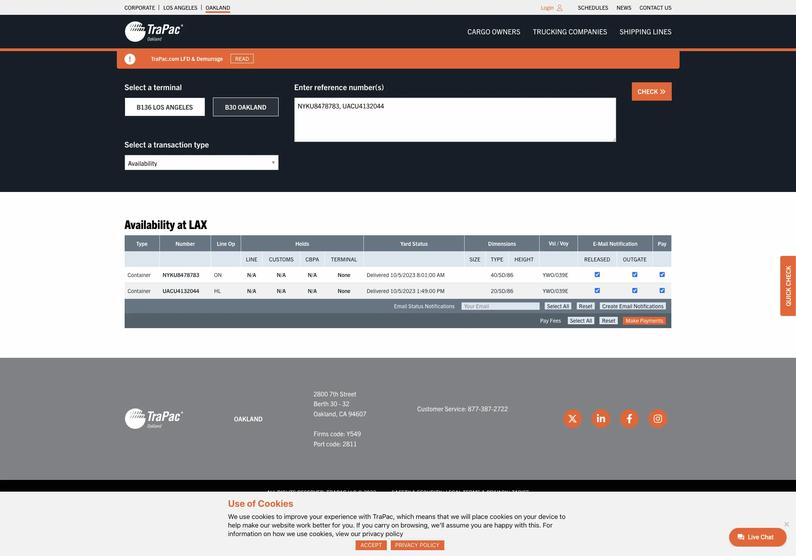 Task type: locate. For each thing, give the bounding box(es) containing it.
make payments
[[626, 318, 663, 325]]

0 vertical spatial check
[[638, 88, 660, 95]]

1 vertical spatial oakland
[[238, 103, 266, 111]]

shipping lines
[[620, 27, 672, 36]]

solid image
[[124, 54, 135, 65], [660, 89, 666, 95]]

0 horizontal spatial cookies
[[252, 513, 275, 521]]

2 none from the top
[[338, 288, 350, 295]]

lax
[[189, 217, 207, 232]]

use down work
[[297, 531, 308, 538]]

0 vertical spatial delivered
[[367, 272, 389, 279]]

oakland image
[[124, 21, 183, 43], [124, 409, 183, 430]]

1 horizontal spatial line
[[246, 256, 257, 263]]

1 your from the left
[[309, 513, 323, 521]]

menu bar containing schedules
[[574, 2, 676, 13]]

pay for pay fees
[[540, 318, 549, 325]]

corporate link
[[124, 2, 155, 13]]

trucking companies
[[533, 27, 607, 36]]

1 vertical spatial line
[[246, 256, 257, 263]]

0 vertical spatial with
[[359, 513, 371, 521]]

1 vertical spatial a
[[148, 140, 152, 149]]

your up better
[[309, 513, 323, 521]]

line left op
[[217, 241, 227, 248]]

a left the terminal
[[148, 82, 152, 92]]

status right the 'yard'
[[412, 241, 428, 248]]

& right safety at the bottom
[[412, 489, 416, 496]]

0 horizontal spatial our
[[260, 522, 270, 530]]

solid image inside check 'button'
[[660, 89, 666, 95]]

outgate
[[623, 256, 647, 263]]

0 horizontal spatial &
[[191, 55, 195, 62]]

port
[[314, 440, 325, 448]]

footer
[[0, 358, 796, 505]]

0 horizontal spatial solid image
[[124, 54, 135, 65]]

light image
[[557, 5, 562, 11]]

on left how
[[263, 531, 271, 538]]

1 horizontal spatial check
[[784, 266, 792, 286]]

|
[[443, 489, 445, 496], [509, 489, 511, 496]]

None checkbox
[[632, 273, 637, 278], [595, 289, 600, 294], [632, 289, 637, 294], [660, 289, 665, 294], [632, 273, 637, 278], [595, 289, 600, 294], [632, 289, 637, 294], [660, 289, 665, 294]]

2 container from the top
[[128, 288, 151, 295]]

-
[[339, 400, 341, 408]]

1 vertical spatial los
[[153, 103, 164, 111]]

0 vertical spatial use
[[239, 513, 250, 521]]

use up make
[[239, 513, 250, 521]]

1 vertical spatial pay
[[540, 318, 549, 325]]

for
[[543, 522, 553, 530]]

1 horizontal spatial cookies
[[490, 513, 513, 521]]

contact
[[640, 4, 663, 11]]

hl
[[214, 288, 221, 295]]

status for yard
[[412, 241, 428, 248]]

1 horizontal spatial to
[[560, 513, 566, 521]]

0 vertical spatial line
[[217, 241, 227, 248]]

angeles down the terminal
[[166, 103, 193, 111]]

our right make
[[260, 522, 270, 530]]

cookies
[[252, 513, 275, 521], [490, 513, 513, 521]]

los angeles
[[163, 4, 197, 11]]

0 vertical spatial angeles
[[174, 4, 197, 11]]

2 10/5/2023 from the top
[[390, 288, 415, 295]]

select for select a terminal
[[124, 82, 146, 92]]

1 horizontal spatial with
[[514, 522, 527, 530]]

you right if
[[362, 522, 373, 530]]

los right b136
[[153, 103, 164, 111]]

menu bar containing cargo owners
[[461, 24, 678, 40]]

0 horizontal spatial to
[[276, 513, 282, 521]]

1 10/5/2023 from the top
[[390, 272, 415, 279]]

2 select from the top
[[124, 140, 146, 149]]

quick check
[[784, 266, 792, 307]]

menu bar down light icon
[[461, 24, 678, 40]]

0 vertical spatial code:
[[330, 430, 345, 438]]

0 vertical spatial 10/5/2023
[[390, 272, 415, 279]]

1 delivered from the top
[[367, 272, 389, 279]]

on
[[214, 272, 222, 279]]

with left this.
[[514, 522, 527, 530]]

make payments link
[[623, 318, 666, 325]]

1 horizontal spatial pay
[[658, 241, 667, 248]]

0 horizontal spatial line
[[217, 241, 227, 248]]

1 you from the left
[[362, 522, 373, 530]]

1 horizontal spatial privacy
[[487, 489, 508, 496]]

2 to from the left
[[560, 513, 566, 521]]

los angeles link
[[163, 2, 197, 13]]

code: up 2811
[[330, 430, 345, 438]]

news link
[[617, 2, 631, 13]]

1 vertical spatial privacy
[[395, 543, 418, 549]]

1 horizontal spatial |
[[509, 489, 511, 496]]

a left transaction
[[148, 140, 152, 149]]

pay for pay
[[658, 241, 667, 248]]

your
[[309, 513, 323, 521], [524, 513, 537, 521]]

2 a from the top
[[148, 140, 152, 149]]

experience
[[324, 513, 357, 521]]

1 vertical spatial angeles
[[166, 103, 193, 111]]

corporate
[[124, 4, 155, 11]]

1 vertical spatial delivered
[[367, 288, 389, 295]]

we up assume
[[451, 513, 459, 521]]

customs
[[269, 256, 294, 263]]

0 horizontal spatial we
[[287, 531, 295, 538]]

0 vertical spatial oakland image
[[124, 21, 183, 43]]

on
[[514, 513, 522, 521], [391, 522, 399, 530], [263, 531, 271, 538]]

ywo/039e down /
[[543, 272, 568, 279]]

& right lfd
[[191, 55, 195, 62]]

1 horizontal spatial type
[[491, 256, 503, 263]]

1 vertical spatial type
[[491, 256, 503, 263]]

status for email
[[408, 303, 423, 310]]

shipping
[[620, 27, 651, 36]]

delivered down delivered 10/5/2023 8:01:00 am
[[367, 288, 389, 295]]

Your Email email field
[[461, 303, 540, 310]]

llc
[[348, 489, 357, 496]]

we'll
[[431, 522, 444, 530]]

vsl
[[549, 240, 556, 247]]

1 horizontal spatial solid image
[[660, 89, 666, 95]]

| left legal
[[443, 489, 445, 496]]

1 select from the top
[[124, 82, 146, 92]]

0 horizontal spatial |
[[443, 489, 445, 496]]

container
[[128, 272, 151, 279], [128, 288, 151, 295]]

delivered
[[367, 272, 389, 279], [367, 288, 389, 295]]

if
[[356, 522, 360, 530]]

line left customs
[[246, 256, 257, 263]]

1 horizontal spatial &
[[412, 489, 416, 496]]

1 vertical spatial none
[[338, 288, 350, 295]]

0 horizontal spatial pay
[[540, 318, 549, 325]]

1 cookies from the left
[[252, 513, 275, 521]]

delivered for delivered 10/5/2023 8:01:00 am
[[367, 272, 389, 279]]

you.
[[342, 522, 355, 530]]

1 vertical spatial use
[[297, 531, 308, 538]]

we
[[228, 513, 238, 521]]

10/5/2023
[[390, 272, 415, 279], [390, 288, 415, 295]]

0 vertical spatial pay
[[658, 241, 667, 248]]

1 vertical spatial on
[[391, 522, 399, 530]]

cargo owners link
[[461, 24, 527, 40]]

1 vertical spatial select
[[124, 140, 146, 149]]

1 vertical spatial we
[[287, 531, 295, 538]]

on up policy
[[391, 522, 399, 530]]

20/sd/86
[[491, 288, 513, 295]]

1 a from the top
[[148, 82, 152, 92]]

1 horizontal spatial you
[[471, 522, 482, 530]]

/
[[557, 240, 559, 247]]

los right corporate link
[[163, 4, 173, 11]]

2 vertical spatial on
[[263, 531, 271, 538]]

that
[[437, 513, 449, 521]]

2 ywo/039e from the top
[[543, 288, 568, 295]]

quick check link
[[780, 256, 796, 316]]

oakland,
[[314, 410, 338, 418]]

check
[[638, 88, 660, 95], [784, 266, 792, 286]]

8:01:00
[[417, 272, 435, 279]]

our down if
[[351, 531, 361, 538]]

| left tariff
[[509, 489, 511, 496]]

with up if
[[359, 513, 371, 521]]

0 vertical spatial none
[[338, 272, 350, 279]]

0 vertical spatial container
[[128, 272, 151, 279]]

b30 oakland
[[225, 103, 266, 111]]

privacy left tariff
[[487, 489, 508, 496]]

0 vertical spatial we
[[451, 513, 459, 521]]

7th
[[329, 390, 338, 398]]

notifications
[[425, 303, 455, 310]]

number
[[176, 241, 195, 248]]

read
[[235, 55, 249, 62]]

2 delivered from the top
[[367, 288, 389, 295]]

0 vertical spatial select
[[124, 82, 146, 92]]

10/5/2023 for 8:01:00
[[390, 272, 415, 279]]

oakland
[[206, 4, 230, 11], [238, 103, 266, 111], [234, 415, 263, 423]]

1 vertical spatial menu bar
[[461, 24, 678, 40]]

0 horizontal spatial check
[[638, 88, 660, 95]]

1 vertical spatial ywo/039e
[[543, 288, 568, 295]]

&
[[191, 55, 195, 62], [412, 489, 416, 496], [482, 489, 485, 496]]

0 horizontal spatial you
[[362, 522, 373, 530]]

None button
[[545, 303, 572, 310], [577, 303, 595, 310], [600, 303, 666, 310], [568, 318, 594, 325], [600, 318, 618, 325], [545, 303, 572, 310], [577, 303, 595, 310], [600, 303, 666, 310], [568, 318, 594, 325], [600, 318, 618, 325]]

status right email
[[408, 303, 423, 310]]

your up this.
[[524, 513, 537, 521]]

payments
[[640, 318, 663, 325]]

0 vertical spatial on
[[514, 513, 522, 521]]

1 container from the top
[[128, 272, 151, 279]]

code: right port
[[326, 440, 341, 448]]

& right terms
[[482, 489, 485, 496]]

policy
[[386, 531, 403, 538]]

1 vertical spatial our
[[351, 531, 361, 538]]

yard
[[400, 241, 411, 248]]

safety & security link
[[392, 489, 442, 496]]

to up website
[[276, 513, 282, 521]]

to right device
[[560, 513, 566, 521]]

1 oakland image from the top
[[124, 21, 183, 43]]

container for nyku8478783
[[128, 272, 151, 279]]

on down 'tariff' link
[[514, 513, 522, 521]]

delivered up "delivered 10/5/2023 1:49:00 pm"
[[367, 272, 389, 279]]

None checkbox
[[595, 273, 600, 278], [660, 273, 665, 278], [595, 273, 600, 278], [660, 273, 665, 278]]

menu bar
[[574, 2, 676, 13], [461, 24, 678, 40]]

pay right notification
[[658, 241, 667, 248]]

pay left fees
[[540, 318, 549, 325]]

released
[[584, 256, 610, 263]]

pay
[[658, 241, 667, 248], [540, 318, 549, 325]]

you down the "place"
[[471, 522, 482, 530]]

menu bar up shipping
[[574, 2, 676, 13]]

0 vertical spatial menu bar
[[574, 2, 676, 13]]

1 | from the left
[[443, 489, 445, 496]]

0 vertical spatial privacy
[[487, 489, 508, 496]]

1 none from the top
[[338, 272, 350, 279]]

ywo/039e up fees
[[543, 288, 568, 295]]

our
[[260, 522, 270, 530], [351, 531, 361, 538]]

holds
[[295, 241, 309, 248]]

1 vertical spatial solid image
[[660, 89, 666, 95]]

1 horizontal spatial your
[[524, 513, 537, 521]]

select left transaction
[[124, 140, 146, 149]]

2 vertical spatial oakland
[[234, 415, 263, 423]]

enter
[[294, 82, 313, 92]]

1 vertical spatial container
[[128, 288, 151, 295]]

2 cookies from the left
[[490, 513, 513, 521]]

quick
[[784, 288, 792, 307]]

select for select a transaction type
[[124, 140, 146, 149]]

we down website
[[287, 531, 295, 538]]

select
[[124, 82, 146, 92], [124, 140, 146, 149]]

banner
[[0, 15, 796, 69]]

service:
[[445, 405, 467, 413]]

1 vertical spatial status
[[408, 303, 423, 310]]

0 horizontal spatial type
[[136, 241, 148, 248]]

0 horizontal spatial privacy
[[395, 543, 418, 549]]

10/5/2023 up "delivered 10/5/2023 1:49:00 pm"
[[390, 272, 415, 279]]

information
[[228, 531, 262, 538]]

0 horizontal spatial use
[[239, 513, 250, 521]]

nyku8478783
[[163, 272, 199, 279]]

cookies up happy
[[490, 513, 513, 521]]

privacy down policy
[[395, 543, 418, 549]]

op
[[228, 241, 235, 248]]

number(s)
[[349, 82, 384, 92]]

pm
[[437, 288, 445, 295]]

1 vertical spatial 10/5/2023
[[390, 288, 415, 295]]

status
[[412, 241, 428, 248], [408, 303, 423, 310]]

privacy
[[487, 489, 508, 496], [395, 543, 418, 549]]

10/5/2023 up email
[[390, 288, 415, 295]]

1 ywo/039e from the top
[[543, 272, 568, 279]]

0 horizontal spatial on
[[263, 531, 271, 538]]

angeles left oakland link
[[174, 4, 197, 11]]

means
[[416, 513, 436, 521]]

type up '40/sd/86' on the right
[[491, 256, 503, 263]]

94607
[[348, 410, 366, 418]]

angeles
[[174, 4, 197, 11], [166, 103, 193, 111]]

1 vertical spatial oakland image
[[124, 409, 183, 430]]

0 vertical spatial a
[[148, 82, 152, 92]]

b136
[[137, 103, 152, 111]]

device
[[538, 513, 558, 521]]

0 vertical spatial ywo/039e
[[543, 272, 568, 279]]

legal terms & privacy link
[[446, 489, 508, 496]]

40/sd/86
[[491, 272, 513, 279]]

type down availability
[[136, 241, 148, 248]]

0 horizontal spatial your
[[309, 513, 323, 521]]

2 horizontal spatial &
[[482, 489, 485, 496]]

1 horizontal spatial we
[[451, 513, 459, 521]]

cookies up make
[[252, 513, 275, 521]]

none for delivered 10/5/2023 8:01:00 am
[[338, 272, 350, 279]]

select up b136
[[124, 82, 146, 92]]

work
[[296, 522, 311, 530]]

0 vertical spatial los
[[163, 4, 173, 11]]

transaction
[[154, 140, 192, 149]]

type
[[136, 241, 148, 248], [491, 256, 503, 263]]

0 vertical spatial status
[[412, 241, 428, 248]]



Task type: vqa. For each thing, say whether or not it's contained in the screenshot.
Line associated with Line
yes



Task type: describe. For each thing, give the bounding box(es) containing it.
tariff
[[512, 489, 529, 496]]

make
[[243, 522, 259, 530]]

& inside banner
[[191, 55, 195, 62]]

1 vertical spatial code:
[[326, 440, 341, 448]]

news
[[617, 4, 631, 11]]

privacy
[[362, 531, 384, 538]]

availability at lax
[[124, 217, 207, 232]]

uacu4132044
[[163, 288, 199, 295]]

0 vertical spatial solid image
[[124, 54, 135, 65]]

reference
[[314, 82, 347, 92]]

terms
[[463, 489, 480, 496]]

this.
[[529, 522, 541, 530]]

e-mail notification
[[593, 241, 638, 248]]

©
[[358, 489, 362, 496]]

2722
[[494, 405, 508, 413]]

cookies
[[258, 499, 293, 510]]

line for line
[[246, 256, 257, 263]]

notification
[[609, 241, 638, 248]]

trapac.com lfd & demurrage
[[151, 55, 223, 62]]

1 horizontal spatial on
[[391, 522, 399, 530]]

tariff link
[[512, 489, 529, 496]]

happy
[[494, 522, 513, 530]]

schedules link
[[578, 2, 608, 13]]

1:49:00
[[417, 288, 435, 295]]

0 vertical spatial type
[[136, 241, 148, 248]]

2 your from the left
[[524, 513, 537, 521]]

pay fees
[[540, 318, 561, 325]]

no image
[[782, 521, 790, 529]]

am
[[437, 272, 445, 279]]

ca
[[339, 410, 347, 418]]

1 horizontal spatial our
[[351, 531, 361, 538]]

a for transaction
[[148, 140, 152, 149]]

trapac,
[[373, 513, 395, 521]]

trapac.com
[[151, 55, 179, 62]]

help
[[228, 522, 241, 530]]

email status notifications
[[394, 303, 455, 310]]

delivered 10/5/2023 1:49:00 pm
[[367, 288, 445, 295]]

check inside 'button'
[[638, 88, 660, 95]]

security
[[417, 489, 442, 496]]

1 vertical spatial with
[[514, 522, 527, 530]]

line for line op
[[217, 241, 227, 248]]

none for delivered 10/5/2023 1:49:00 pm
[[338, 288, 350, 295]]

0 vertical spatial our
[[260, 522, 270, 530]]

customer service: 877-387-2722
[[417, 405, 508, 413]]

cargo
[[467, 27, 490, 36]]

customer
[[417, 405, 443, 413]]

better
[[313, 522, 331, 530]]

accept
[[360, 543, 382, 549]]

street
[[340, 390, 356, 398]]

delivered for delivered 10/5/2023 1:49:00 pm
[[367, 288, 389, 295]]

lfd
[[180, 55, 190, 62]]

place
[[472, 513, 488, 521]]

y549
[[347, 430, 361, 438]]

at
[[177, 217, 186, 232]]

b136 los angeles
[[137, 103, 193, 111]]

size
[[470, 256, 480, 263]]

browsing,
[[401, 522, 429, 530]]

website
[[272, 522, 295, 530]]

2811
[[343, 440, 357, 448]]

menu bar inside banner
[[461, 24, 678, 40]]

improve
[[284, 513, 308, 521]]

all
[[267, 489, 276, 496]]

banner containing cargo owners
[[0, 15, 796, 69]]

firms
[[314, 430, 329, 438]]

2 oakland image from the top
[[124, 409, 183, 430]]

contact us
[[640, 4, 672, 11]]

dimensions
[[488, 241, 516, 248]]

for
[[332, 522, 340, 530]]

how
[[273, 531, 285, 538]]

terminal
[[154, 82, 182, 92]]

2 you from the left
[[471, 522, 482, 530]]

ywo/039e for 20/sd/86
[[543, 288, 568, 295]]

footer containing 2800 7th street
[[0, 358, 796, 505]]

2800 7th street berth 30 - 32 oakland, ca 94607
[[314, 390, 366, 418]]

lines
[[653, 27, 672, 36]]

email
[[394, 303, 407, 310]]

view
[[336, 531, 349, 538]]

a for terminal
[[148, 82, 152, 92]]

make
[[626, 318, 639, 325]]

of
[[247, 499, 256, 510]]

ywo/039e for 40/sd/86
[[543, 272, 568, 279]]

1 to from the left
[[276, 513, 282, 521]]

1 vertical spatial check
[[784, 266, 792, 286]]

10/5/2023 for 1:49:00
[[390, 288, 415, 295]]

check button
[[632, 82, 672, 101]]

login
[[541, 4, 554, 11]]

trucking companies link
[[527, 24, 613, 40]]

enter reference number(s)
[[294, 82, 384, 92]]

privacy policy link
[[391, 541, 444, 551]]

mail
[[598, 241, 608, 248]]

0 horizontal spatial with
[[359, 513, 371, 521]]

safety & security | legal terms & privacy | tariff
[[392, 489, 529, 496]]

los inside los angeles link
[[163, 4, 173, 11]]

container for uacu4132044
[[128, 288, 151, 295]]

delivered 10/5/2023 8:01:00 am
[[367, 272, 445, 279]]

2 | from the left
[[509, 489, 511, 496]]

cargo owners
[[467, 27, 520, 36]]

fees
[[550, 318, 561, 325]]

trucking
[[533, 27, 567, 36]]

yard status
[[400, 241, 428, 248]]

use
[[228, 499, 245, 510]]

select a terminal
[[124, 82, 182, 92]]

cookies,
[[309, 531, 334, 538]]

1 horizontal spatial use
[[297, 531, 308, 538]]

type
[[194, 140, 209, 149]]

2 horizontal spatial on
[[514, 513, 522, 521]]

reserved.
[[297, 489, 325, 496]]

0 vertical spatial oakland
[[206, 4, 230, 11]]

us
[[665, 4, 672, 11]]

Enter reference number(s) text field
[[294, 98, 616, 142]]

contact us link
[[640, 2, 672, 13]]



